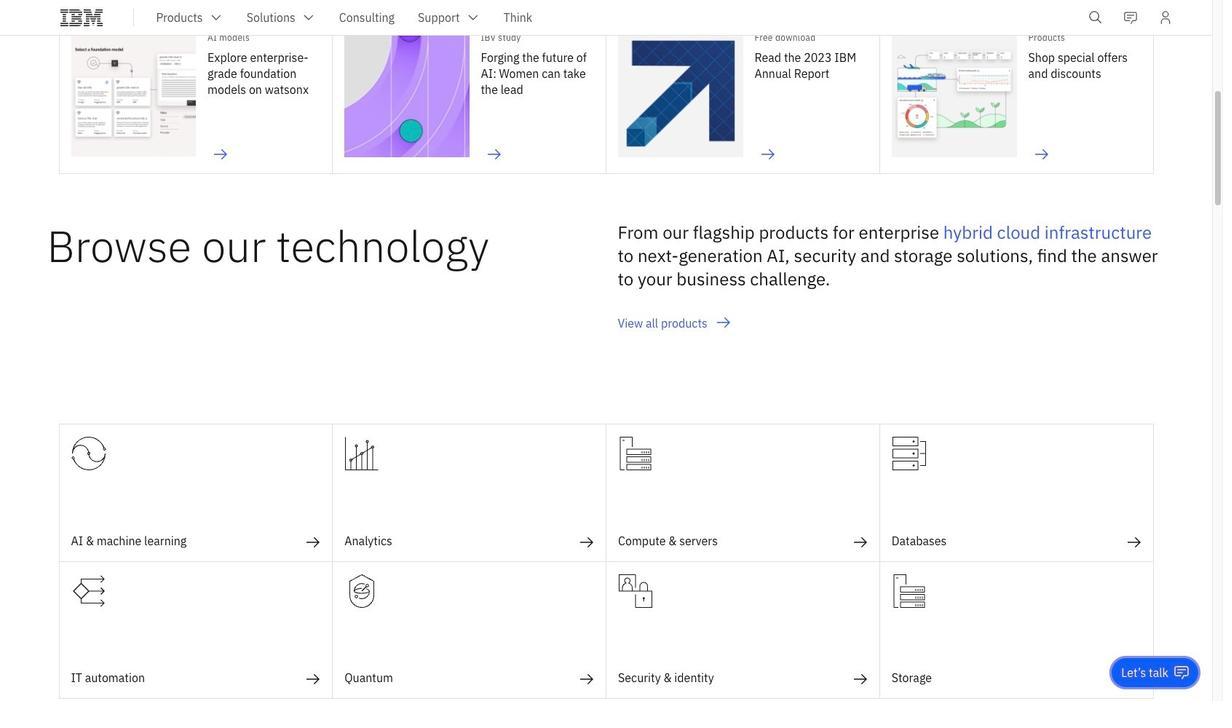 Task type: locate. For each thing, give the bounding box(es) containing it.
let's talk element
[[1122, 665, 1169, 681]]



